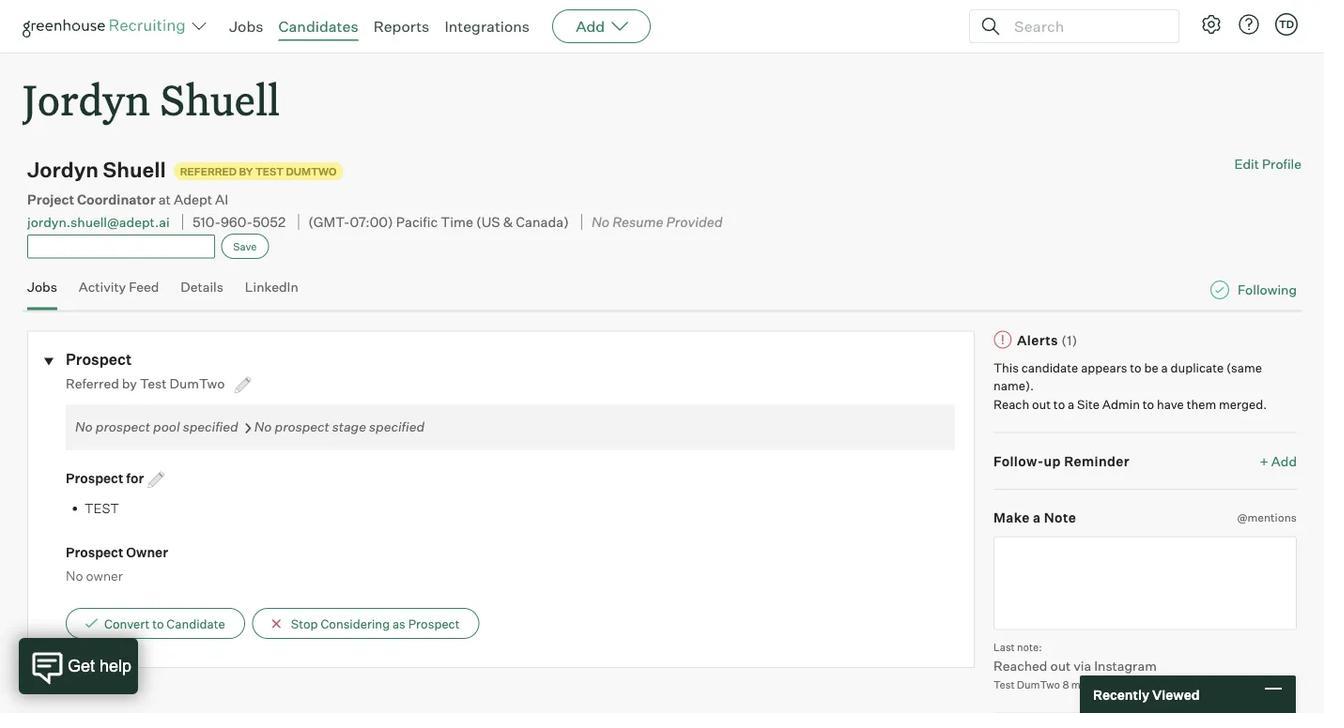 Task type: locate. For each thing, give the bounding box(es) containing it.
pacific
[[396, 214, 438, 231]]

details link
[[181, 279, 223, 307]]

test up 5052 on the left of the page
[[255, 165, 284, 178]]

specified right stage
[[369, 419, 425, 436]]

8
[[1063, 679, 1069, 692]]

5052
[[253, 214, 286, 231]]

linkedin link
[[245, 279, 298, 307]]

0 horizontal spatial dumtwo
[[170, 375, 225, 392]]

candidates
[[278, 17, 358, 36]]

prospect for prospect owner no owner
[[66, 545, 123, 561]]

a left note
[[1033, 510, 1041, 527]]

2 vertical spatial test
[[994, 679, 1015, 692]]

referred by test dumtwo up ai
[[180, 165, 337, 178]]

prospect inside button
[[408, 616, 460, 632]]

None text field
[[994, 537, 1297, 631]]

time
[[441, 214, 473, 231]]

following link
[[1238, 281, 1297, 299]]

test
[[255, 165, 284, 178], [140, 375, 167, 392], [994, 679, 1015, 692]]

prospect up owner
[[66, 545, 123, 561]]

(1)
[[1062, 332, 1078, 349]]

a right be
[[1161, 360, 1168, 375]]

jobs left activity at the left top
[[27, 279, 57, 296]]

1 vertical spatial a
[[1068, 397, 1075, 412]]

jordyn shuell up coordinator
[[27, 157, 166, 183]]

pool
[[153, 419, 180, 436]]

stop considering as prospect
[[291, 616, 460, 632]]

at
[[158, 191, 171, 208]]

(same
[[1227, 360, 1262, 375]]

1 vertical spatial jordyn shuell
[[27, 157, 166, 183]]

ago
[[1111, 679, 1129, 692]]

convert
[[104, 616, 150, 632]]

candidate
[[1022, 360, 1079, 375]]

0 vertical spatial jobs
[[229, 17, 263, 36]]

note
[[1044, 510, 1077, 527]]

no for no prospect stage specified
[[254, 419, 272, 436]]

have
[[1157, 397, 1184, 412]]

edit
[[1235, 156, 1259, 173]]

1 horizontal spatial add
[[1272, 453, 1297, 470]]

0 horizontal spatial add
[[576, 17, 605, 36]]

1 horizontal spatial referred
[[180, 165, 237, 178]]

1 specified from the left
[[183, 419, 238, 436]]

to
[[1130, 360, 1142, 375], [1054, 397, 1065, 412], [1143, 397, 1154, 412], [152, 616, 164, 632]]

jordyn shuell down greenhouse recruiting image
[[23, 71, 280, 127]]

0 horizontal spatial referred
[[66, 375, 119, 392]]

follow-up reminder
[[994, 453, 1130, 470]]

ai
[[215, 191, 228, 208]]

1 horizontal spatial jobs link
[[229, 17, 263, 36]]

feed
[[129, 279, 159, 296]]

1 horizontal spatial dumtwo
[[286, 165, 337, 178]]

no left stage
[[254, 419, 272, 436]]

to left the have
[[1143, 397, 1154, 412]]

specified for no prospect pool specified
[[183, 419, 238, 436]]

no left resume
[[592, 214, 610, 231]]

no up prospect for
[[75, 419, 93, 436]]

last note: reached out via instagram test dumtwo               8 months               ago
[[994, 642, 1157, 692]]

jobs link
[[229, 17, 263, 36], [27, 279, 57, 307]]

0 horizontal spatial a
[[1033, 510, 1041, 527]]

candidate
[[167, 616, 225, 632]]

jobs link left activity at the left top
[[27, 279, 57, 307]]

0 horizontal spatial by
[[122, 375, 137, 392]]

no for no prospect pool specified
[[75, 419, 93, 436]]

1 horizontal spatial test
[[255, 165, 284, 178]]

0 horizontal spatial jobs
[[27, 279, 57, 296]]

linkedin
[[245, 279, 298, 296]]

by up 510-960-5052
[[239, 165, 253, 178]]

07:00)
[[350, 214, 393, 231]]

resume
[[613, 214, 664, 231]]

save
[[233, 240, 257, 253]]

no prospect stage specified
[[254, 419, 425, 436]]

a left the site
[[1068, 397, 1075, 412]]

be
[[1144, 360, 1159, 375]]

no left owner
[[66, 568, 83, 584]]

1 horizontal spatial specified
[[369, 419, 425, 436]]

jordyn
[[23, 71, 150, 127], [27, 157, 99, 183]]

for
[[126, 470, 144, 486]]

jordyn.shuell@adept.ai
[[27, 214, 170, 231]]

referred by test dumtwo
[[180, 165, 337, 178], [66, 375, 228, 392]]

prospect left stage
[[275, 419, 329, 436]]

referred
[[180, 165, 237, 178], [66, 375, 119, 392]]

viewed
[[1152, 687, 1200, 703]]

1 vertical spatial add
[[1272, 453, 1297, 470]]

merged.
[[1219, 397, 1267, 412]]

0 horizontal spatial test
[[140, 375, 167, 392]]

prospect left pool at the bottom of page
[[96, 419, 150, 436]]

jordyn down greenhouse recruiting image
[[23, 71, 150, 127]]

add inside popup button
[[576, 17, 605, 36]]

shuell
[[160, 71, 280, 127], [103, 157, 166, 183]]

dumtwo up (gmt-
[[286, 165, 337, 178]]

0 vertical spatial referred
[[180, 165, 237, 178]]

0 vertical spatial a
[[1161, 360, 1168, 375]]

referred up no prospect pool specified at the left bottom of page
[[66, 375, 119, 392]]

jordyn up "project"
[[27, 157, 99, 183]]

to right convert
[[152, 616, 164, 632]]

stop considering as prospect button
[[252, 608, 479, 639]]

activity feed link
[[79, 279, 159, 307]]

jobs left candidates
[[229, 17, 263, 36]]

dumtwo down reached
[[1017, 679, 1060, 692]]

0 horizontal spatial jobs link
[[27, 279, 57, 307]]

prospect inside "prospect owner no owner"
[[66, 545, 123, 561]]

1 vertical spatial jobs link
[[27, 279, 57, 307]]

0 vertical spatial by
[[239, 165, 253, 178]]

1 horizontal spatial jobs
[[229, 17, 263, 36]]

stage
[[332, 419, 366, 436]]

test up no prospect pool specified at the left bottom of page
[[140, 375, 167, 392]]

0 horizontal spatial prospect
[[96, 419, 150, 436]]

add
[[576, 17, 605, 36], [1272, 453, 1297, 470]]

jobs link left candidates
[[229, 17, 263, 36]]

1 vertical spatial jordyn
[[27, 157, 99, 183]]

prospect right as
[[408, 616, 460, 632]]

2 vertical spatial dumtwo
[[1017, 679, 1060, 692]]

td button
[[1272, 9, 1302, 39]]

out up 8
[[1051, 658, 1071, 675]]

configure image
[[1200, 13, 1223, 36]]

referred by test dumtwo up no prospect pool specified at the left bottom of page
[[66, 375, 228, 392]]

referred up ai
[[180, 165, 237, 178]]

prospect down activity feed link
[[66, 351, 132, 369]]

by up no prospect pool specified at the left bottom of page
[[122, 375, 137, 392]]

0 vertical spatial test
[[255, 165, 284, 178]]

prospect
[[96, 419, 150, 436], [275, 419, 329, 436]]

0 vertical spatial dumtwo
[[286, 165, 337, 178]]

prospect for stage
[[275, 419, 329, 436]]

integrations link
[[445, 17, 530, 36]]

1 vertical spatial jobs
[[27, 279, 57, 296]]

alerts
[[1017, 332, 1058, 349]]

to left be
[[1130, 360, 1142, 375]]

out right reach
[[1032, 397, 1051, 412]]

1 prospect from the left
[[96, 419, 150, 436]]

0 vertical spatial out
[[1032, 397, 1051, 412]]

recently
[[1093, 687, 1150, 703]]

dumtwo up pool at the bottom of page
[[170, 375, 225, 392]]

1 vertical spatial by
[[122, 375, 137, 392]]

2 horizontal spatial dumtwo
[[1017, 679, 1060, 692]]

profile
[[1262, 156, 1302, 173]]

None text field
[[27, 235, 215, 259]]

0 vertical spatial add
[[576, 17, 605, 36]]

specified
[[183, 419, 238, 436], [369, 419, 425, 436]]

reports link
[[373, 17, 430, 36]]

no for no resume provided
[[592, 214, 610, 231]]

no
[[592, 214, 610, 231], [75, 419, 93, 436], [254, 419, 272, 436], [66, 568, 83, 584]]

2 prospect from the left
[[275, 419, 329, 436]]

edit profile
[[1235, 156, 1302, 173]]

name).
[[994, 379, 1034, 394]]

1 vertical spatial out
[[1051, 658, 1071, 675]]

2 vertical spatial a
[[1033, 510, 1041, 527]]

jordyn shuell
[[23, 71, 280, 127], [27, 157, 166, 183]]

up
[[1044, 453, 1061, 470]]

to inside button
[[152, 616, 164, 632]]

2 horizontal spatial a
[[1161, 360, 1168, 375]]

jordyn.shuell@adept.ai link
[[27, 214, 170, 231]]

edit profile link
[[1235, 156, 1302, 173]]

out
[[1032, 397, 1051, 412], [1051, 658, 1071, 675]]

reached
[[994, 658, 1048, 675]]

add button
[[552, 9, 651, 43]]

1 vertical spatial shuell
[[103, 157, 166, 183]]

prospect up test
[[66, 470, 123, 486]]

test down reached
[[994, 679, 1015, 692]]

td button
[[1275, 13, 1298, 36]]

prospect
[[66, 351, 132, 369], [66, 470, 123, 486], [66, 545, 123, 561], [408, 616, 460, 632]]

(gmt-07:00) pacific time (us & canada)
[[308, 214, 569, 231]]

0 vertical spatial jobs link
[[229, 17, 263, 36]]

jobs for activity feed
[[27, 279, 57, 296]]

site
[[1077, 397, 1100, 412]]

2 horizontal spatial test
[[994, 679, 1015, 692]]

specified right pool at the bottom of page
[[183, 419, 238, 436]]

2 specified from the left
[[369, 419, 425, 436]]

1 horizontal spatial prospect
[[275, 419, 329, 436]]

0 horizontal spatial specified
[[183, 419, 238, 436]]



Task type: vqa. For each thing, say whether or not it's contained in the screenshot.
DumTwo
yes



Task type: describe. For each thing, give the bounding box(es) containing it.
provided
[[666, 214, 723, 231]]

owner
[[126, 545, 168, 561]]

jobs link for activity feed
[[27, 279, 57, 307]]

adept
[[174, 191, 212, 208]]

jobs link for candidates
[[229, 17, 263, 36]]

0 vertical spatial jordyn
[[23, 71, 150, 127]]

prospect for prospect
[[66, 351, 132, 369]]

make
[[994, 510, 1030, 527]]

1 vertical spatial test
[[140, 375, 167, 392]]

prospect for pool
[[96, 419, 150, 436]]

this
[[994, 360, 1019, 375]]

duplicate
[[1171, 360, 1224, 375]]

appears
[[1081, 360, 1127, 375]]

+ add link
[[1260, 452, 1297, 471]]

to left the site
[[1054, 397, 1065, 412]]

last
[[994, 642, 1015, 654]]

+ add
[[1260, 453, 1297, 470]]

@mentions
[[1237, 511, 1297, 525]]

as
[[393, 616, 406, 632]]

considering
[[321, 616, 390, 632]]

integrations
[[445, 17, 530, 36]]

follow-
[[994, 453, 1044, 470]]

details
[[181, 279, 223, 296]]

dumtwo inside last note: reached out via instagram test dumtwo               8 months               ago
[[1017, 679, 1060, 692]]

0 vertical spatial referred by test dumtwo
[[180, 165, 337, 178]]

following
[[1238, 282, 1297, 298]]

0 vertical spatial shuell
[[160, 71, 280, 127]]

(us
[[476, 214, 500, 231]]

no resume provided
[[592, 214, 723, 231]]

test
[[85, 500, 119, 516]]

prospect owner no owner
[[66, 545, 168, 584]]

1 vertical spatial referred by test dumtwo
[[66, 375, 228, 392]]

@mentions link
[[1237, 509, 1297, 528]]

test inside last note: reached out via instagram test dumtwo               8 months               ago
[[994, 679, 1015, 692]]

convert to candidate button
[[66, 608, 245, 639]]

&
[[503, 214, 513, 231]]

specified for no prospect stage specified
[[369, 419, 425, 436]]

reminder
[[1064, 453, 1130, 470]]

prospect for prospect for
[[66, 470, 123, 486]]

960-
[[221, 214, 253, 231]]

510-
[[192, 214, 221, 231]]

0 vertical spatial jordyn shuell
[[23, 71, 280, 127]]

greenhouse recruiting image
[[23, 15, 192, 38]]

reach
[[994, 397, 1030, 412]]

out inside this candidate appears to be a duplicate          (same name). reach out to a site admin to have them merged.
[[1032, 397, 1051, 412]]

no inside "prospect owner no owner"
[[66, 568, 83, 584]]

out inside last note: reached out via instagram test dumtwo               8 months               ago
[[1051, 658, 1071, 675]]

recently viewed
[[1093, 687, 1200, 703]]

1 horizontal spatial by
[[239, 165, 253, 178]]

note:
[[1017, 642, 1042, 654]]

via
[[1074, 658, 1092, 675]]

candidates link
[[278, 17, 358, 36]]

prospect for
[[66, 470, 147, 486]]

project
[[27, 191, 74, 208]]

canada)
[[516, 214, 569, 231]]

this candidate appears to be a duplicate          (same name). reach out to a site admin to have them merged.
[[994, 360, 1267, 412]]

them
[[1187, 397, 1217, 412]]

no prospect pool specified
[[75, 419, 238, 436]]

instagram
[[1094, 658, 1157, 675]]

1 vertical spatial dumtwo
[[170, 375, 225, 392]]

(gmt-
[[308, 214, 350, 231]]

save link
[[221, 234, 269, 259]]

make a note
[[994, 510, 1077, 527]]

reports
[[373, 17, 430, 36]]

stop
[[291, 616, 318, 632]]

activity
[[79, 279, 126, 296]]

project coordinator at adept ai
[[27, 191, 228, 208]]

510-960-5052
[[192, 214, 286, 231]]

activity feed
[[79, 279, 159, 296]]

Search text field
[[1010, 13, 1162, 40]]

1 horizontal spatial a
[[1068, 397, 1075, 412]]

convert to candidate
[[104, 616, 225, 632]]

td
[[1279, 18, 1294, 31]]

+
[[1260, 453, 1269, 470]]

1 vertical spatial referred
[[66, 375, 119, 392]]

owner
[[86, 568, 123, 584]]

jobs for candidates
[[229, 17, 263, 36]]

coordinator
[[77, 191, 156, 208]]

months
[[1071, 679, 1108, 692]]



